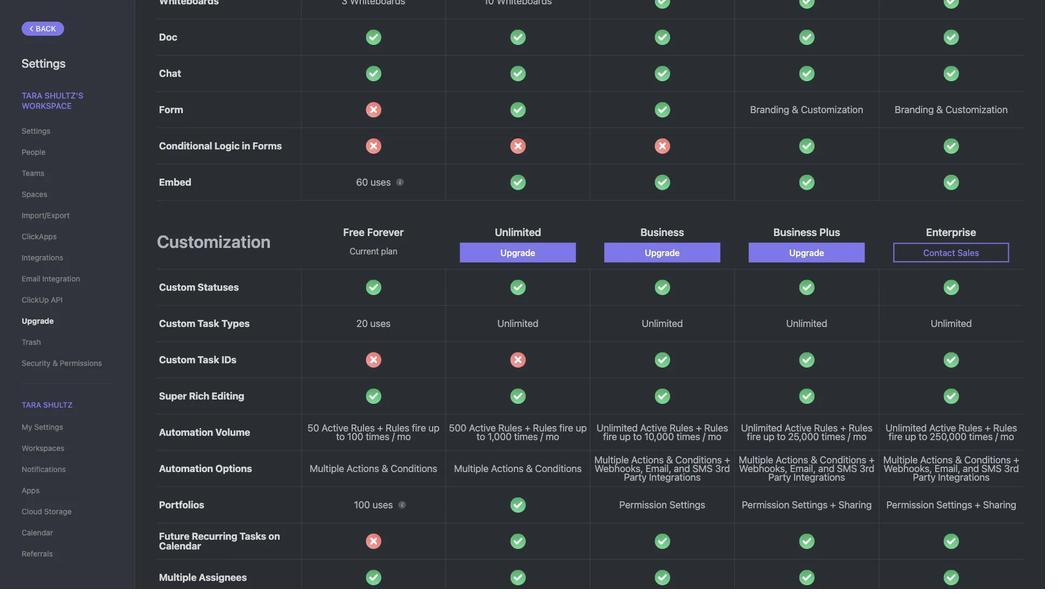 Task type: vqa. For each thing, say whether or not it's contained in the screenshot.
topmost Add
no



Task type: locate. For each thing, give the bounding box(es) containing it.
0 vertical spatial uses
[[371, 176, 391, 188]]

3 to from the left
[[634, 431, 642, 442]]

uses
[[371, 176, 391, 188], [371, 318, 391, 329], [373, 499, 393, 511]]

email, down the 250,000
[[935, 463, 961, 474]]

0 vertical spatial automation
[[159, 426, 213, 438]]

2 sms from the left
[[838, 463, 858, 474]]

1 vertical spatial automation
[[159, 463, 213, 474]]

multiple actions & conditions + webhooks, email, and sms 3rd party integrations down the 250,000
[[884, 454, 1020, 483]]

fire
[[412, 422, 426, 434], [560, 422, 574, 434], [604, 431, 618, 442], [748, 431, 762, 442], [889, 431, 903, 442]]

check image
[[800, 0, 815, 9], [366, 29, 382, 45], [800, 29, 815, 45], [366, 66, 382, 81], [511, 66, 526, 81], [655, 66, 671, 81], [800, 66, 815, 81], [944, 66, 960, 81], [511, 102, 526, 117], [800, 138, 815, 154], [511, 175, 526, 190], [655, 175, 671, 190], [944, 175, 960, 190], [655, 280, 671, 295], [800, 280, 815, 295], [800, 352, 815, 368], [511, 388, 526, 404], [655, 388, 671, 404], [944, 388, 960, 404], [655, 533, 671, 549], [800, 533, 815, 549], [944, 533, 960, 549], [366, 570, 382, 585], [655, 570, 671, 585], [944, 570, 960, 585]]

times inside 50 active rules + rules fire up to 100 times / mo
[[366, 431, 390, 442]]

conditional logic in forms
[[159, 140, 282, 152]]

close image for conditional logic in forms
[[366, 138, 382, 154]]

plus
[[820, 226, 841, 238]]

0 vertical spatial custom
[[159, 281, 196, 293]]

/ inside 500 active rules + rules fire up to 1,000 times / mo
[[541, 431, 544, 442]]

2 multiple actions & conditions from the left
[[454, 463, 582, 474]]

integrations link
[[22, 248, 113, 267]]

teams
[[22, 169, 44, 178]]

0 vertical spatial tara
[[22, 90, 42, 100]]

0 horizontal spatial webhooks,
[[595, 463, 644, 474]]

close image for conditional logic in forms
[[511, 138, 526, 154]]

1 vertical spatial task
[[198, 354, 219, 365]]

/ for 25,000
[[849, 431, 851, 442]]

on
[[269, 530, 280, 542]]

1 task from the top
[[198, 318, 219, 329]]

5 to from the left
[[919, 431, 928, 442]]

to inside unlimited active rules + rules fire up to 250,000 times / mo
[[919, 431, 928, 442]]

permission settings + sharing
[[742, 499, 873, 511], [887, 499, 1017, 511]]

automation
[[159, 426, 213, 438], [159, 463, 213, 474]]

1 horizontal spatial email,
[[791, 463, 817, 474]]

up for unlimited active rules + rules fire up to 250,000 times / mo
[[906, 431, 917, 442]]

/ for 250,000
[[996, 431, 999, 442]]

logic
[[215, 140, 240, 152]]

2 task from the top
[[198, 354, 219, 365]]

3 multiple actions & conditions + webhooks, email, and sms 3rd party integrations from the left
[[884, 454, 1020, 483]]

branding
[[751, 104, 790, 115], [896, 104, 935, 115]]

4 mo from the left
[[854, 431, 867, 442]]

1 branding & customization from the left
[[751, 104, 864, 115]]

/ for 10,000
[[703, 431, 706, 442]]

apps
[[22, 486, 40, 495]]

uses for 100 uses
[[373, 499, 393, 511]]

2 times from the left
[[515, 431, 538, 442]]

multiple actions & conditions up 100 uses
[[310, 463, 438, 474]]

4 active from the left
[[785, 422, 812, 434]]

2 horizontal spatial party
[[914, 471, 936, 483]]

3 custom from the top
[[159, 354, 196, 365]]

free
[[344, 226, 365, 238]]

1 horizontal spatial and
[[819, 463, 835, 474]]

times inside unlimited active rules + rules fire up to 250,000 times / mo
[[970, 431, 994, 442]]

1 close image from the top
[[366, 102, 382, 117]]

1 horizontal spatial webhooks,
[[740, 463, 788, 474]]

mo inside unlimited active rules + rules fire up to 250,000 times / mo
[[1001, 431, 1015, 442]]

3 party from the left
[[914, 471, 936, 483]]

multiple actions & conditions
[[310, 463, 438, 474], [454, 463, 582, 474]]

1 horizontal spatial permission settings + sharing
[[887, 499, 1017, 511]]

multiple actions & conditions + webhooks, email, and sms 3rd party integrations down 10,000
[[595, 454, 731, 483]]

0 horizontal spatial branding
[[751, 104, 790, 115]]

upgrade
[[501, 247, 536, 258], [645, 247, 680, 258], [790, 247, 825, 258], [22, 316, 54, 325]]

to left 25,000
[[778, 431, 786, 442]]

unlimited active rules + rules fire up to 25,000 times / mo
[[742, 422, 873, 442]]

upgrade button for business
[[605, 243, 721, 262]]

2 active from the left
[[469, 422, 496, 434]]

branding & customization
[[751, 104, 864, 115], [896, 104, 1009, 115]]

3 active from the left
[[641, 422, 668, 434]]

0 horizontal spatial multiple actions & conditions
[[310, 463, 438, 474]]

2 close image from the top
[[366, 138, 382, 154]]

/ for 1,000
[[541, 431, 544, 442]]

close image for custom task ids
[[511, 352, 526, 368]]

calendar
[[22, 528, 53, 537], [159, 540, 201, 552]]

0 horizontal spatial upgrade button
[[461, 243, 576, 262]]

2 automation from the top
[[159, 463, 213, 474]]

clickup api link
[[22, 291, 113, 309]]

0 horizontal spatial 3rd
[[716, 463, 731, 474]]

1 horizontal spatial branding & customization
[[896, 104, 1009, 115]]

times inside unlimited active rules + rules fire up to 10,000 times / mo
[[677, 431, 701, 442]]

up inside 50 active rules + rules fire up to 100 times / mo
[[429, 422, 440, 434]]

1 horizontal spatial upgrade button
[[605, 243, 721, 262]]

60
[[356, 176, 368, 188]]

tasks
[[240, 530, 266, 542]]

active inside unlimited active rules + rules fire up to 10,000 times / mo
[[641, 422, 668, 434]]

4 to from the left
[[778, 431, 786, 442]]

1 automation from the top
[[159, 426, 213, 438]]

customization
[[802, 104, 864, 115], [946, 104, 1009, 115], [157, 231, 271, 252]]

task left "types"
[[198, 318, 219, 329]]

calendar up the referrals
[[22, 528, 53, 537]]

times inside unlimited active rules + rules fire up to 25,000 times / mo
[[822, 431, 846, 442]]

party up the "permission settings"
[[625, 471, 647, 483]]

3 and from the left
[[964, 463, 980, 474]]

fire inside 50 active rules + rules fire up to 100 times / mo
[[412, 422, 426, 434]]

custom up custom task ids
[[159, 318, 196, 329]]

5 active from the left
[[930, 422, 957, 434]]

1 horizontal spatial sharing
[[984, 499, 1017, 511]]

multiple actions & conditions + webhooks, email, and sms 3rd party integrations
[[595, 454, 731, 483], [739, 454, 876, 483], [884, 454, 1020, 483]]

times inside 500 active rules + rules fire up to 1,000 times / mo
[[515, 431, 538, 442]]

mo for unlimited active rules + rules fire up to 25,000 times / mo
[[854, 431, 867, 442]]

1 permission from the left
[[620, 499, 668, 511]]

1 horizontal spatial branding
[[896, 104, 935, 115]]

3 upgrade button from the left
[[750, 243, 865, 262]]

2 horizontal spatial and
[[964, 463, 980, 474]]

50
[[308, 422, 319, 434]]

up inside 500 active rules + rules fire up to 1,000 times / mo
[[576, 422, 587, 434]]

contact sales
[[924, 247, 980, 258]]

clickapps link
[[22, 227, 113, 246]]

4 / from the left
[[849, 431, 851, 442]]

workspaces
[[22, 444, 64, 453]]

security & permissions link
[[22, 354, 113, 372]]

1 horizontal spatial party
[[769, 471, 792, 483]]

1 vertical spatial tara
[[22, 400, 41, 409]]

2 business from the left
[[774, 226, 818, 238]]

custom statuses
[[159, 281, 239, 293]]

2 vertical spatial custom
[[159, 354, 196, 365]]

uses for 60 uses
[[371, 176, 391, 188]]

referrals
[[22, 549, 53, 558]]

1 times from the left
[[366, 431, 390, 442]]

to right the 50
[[336, 431, 345, 442]]

close image for form
[[366, 102, 382, 117]]

1 / from the left
[[392, 431, 395, 442]]

close image
[[366, 102, 382, 117], [366, 138, 382, 154], [366, 352, 382, 368], [366, 533, 382, 549]]

custom for custom task types
[[159, 318, 196, 329]]

integrations down clickapps
[[22, 253, 63, 262]]

active inside 500 active rules + rules fire up to 1,000 times / mo
[[469, 422, 496, 434]]

back link
[[22, 22, 64, 36]]

1 to from the left
[[336, 431, 345, 442]]

settings inside settings link
[[22, 126, 51, 135]]

3 times from the left
[[677, 431, 701, 442]]

automation volume
[[159, 426, 250, 438]]

close image
[[511, 138, 526, 154], [655, 138, 671, 154], [511, 352, 526, 368]]

actions down 25,000
[[776, 454, 809, 466]]

integration
[[42, 274, 80, 283]]

4 close image from the top
[[366, 533, 382, 549]]

my settings link
[[22, 418, 113, 436]]

0 horizontal spatial sms
[[693, 463, 713, 474]]

2 to from the left
[[477, 431, 486, 442]]

to inside unlimited active rules + rules fire up to 25,000 times / mo
[[778, 431, 786, 442]]

0 horizontal spatial multiple actions & conditions + webhooks, email, and sms 3rd party integrations
[[595, 454, 731, 483]]

0 horizontal spatial email,
[[646, 463, 672, 474]]

1 horizontal spatial permission
[[742, 499, 790, 511]]

integrations
[[22, 253, 63, 262], [650, 471, 701, 483], [794, 471, 846, 483], [939, 471, 991, 483]]

custom left statuses
[[159, 281, 196, 293]]

mo inside unlimited active rules + rules fire up to 25,000 times / mo
[[854, 431, 867, 442]]

100 inside 50 active rules + rules fire up to 100 times / mo
[[348, 431, 364, 442]]

2 horizontal spatial upgrade button
[[750, 243, 865, 262]]

1 tara from the top
[[22, 90, 42, 100]]

free forever
[[344, 226, 404, 238]]

webhooks,
[[595, 463, 644, 474], [740, 463, 788, 474], [884, 463, 933, 474]]

active for 25,000
[[785, 422, 812, 434]]

0 vertical spatial calendar
[[22, 528, 53, 537]]

integrations inside "link"
[[22, 253, 63, 262]]

fire inside unlimited active rules + rules fire up to 10,000 times / mo
[[604, 431, 618, 442]]

1 vertical spatial calendar
[[159, 540, 201, 552]]

2 mo from the left
[[546, 431, 560, 442]]

party down the 250,000
[[914, 471, 936, 483]]

2 horizontal spatial sms
[[982, 463, 1003, 474]]

up inside unlimited active rules + rules fire up to 25,000 times / mo
[[764, 431, 775, 442]]

unlimited active rules + rules fire up to 10,000 times / mo
[[597, 422, 729, 442]]

mo
[[398, 431, 411, 442], [546, 431, 560, 442], [708, 431, 722, 442], [854, 431, 867, 442], [1001, 431, 1015, 442]]

multiple
[[595, 454, 629, 466], [739, 454, 774, 466], [884, 454, 919, 466], [310, 463, 344, 474], [454, 463, 489, 474], [159, 571, 197, 583]]

tara up my
[[22, 400, 41, 409]]

0 horizontal spatial permission settings + sharing
[[742, 499, 873, 511]]

3 / from the left
[[703, 431, 706, 442]]

0 horizontal spatial and
[[674, 463, 691, 474]]

fire inside unlimited active rules + rules fire up to 25,000 times / mo
[[748, 431, 762, 442]]

1 horizontal spatial business
[[774, 226, 818, 238]]

1 upgrade button from the left
[[461, 243, 576, 262]]

trash
[[22, 338, 41, 346]]

to inside 50 active rules + rules fire up to 100 times / mo
[[336, 431, 345, 442]]

1 horizontal spatial multiple actions & conditions
[[454, 463, 582, 474]]

1 horizontal spatial 3rd
[[860, 463, 875, 474]]

to inside unlimited active rules + rules fire up to 10,000 times / mo
[[634, 431, 642, 442]]

5 mo from the left
[[1001, 431, 1015, 442]]

to left 10,000
[[634, 431, 642, 442]]

integrations up the "permission settings"
[[650, 471, 701, 483]]

custom for custom statuses
[[159, 281, 196, 293]]

party
[[625, 471, 647, 483], [769, 471, 792, 483], [914, 471, 936, 483]]

and
[[674, 463, 691, 474], [819, 463, 835, 474], [964, 463, 980, 474]]

up inside unlimited active rules + rules fire up to 10,000 times / mo
[[620, 431, 631, 442]]

active inside unlimited active rules + rules fire up to 25,000 times / mo
[[785, 422, 812, 434]]

9 rules from the left
[[959, 422, 983, 434]]

automation up the portfolios
[[159, 463, 213, 474]]

1 3rd from the left
[[716, 463, 731, 474]]

1 vertical spatial custom
[[159, 318, 196, 329]]

up inside unlimited active rules + rules fire up to 250,000 times / mo
[[906, 431, 917, 442]]

automation down rich
[[159, 426, 213, 438]]

2 horizontal spatial multiple actions & conditions + webhooks, email, and sms 3rd party integrations
[[884, 454, 1020, 483]]

5 times from the left
[[970, 431, 994, 442]]

1 webhooks, from the left
[[595, 463, 644, 474]]

business for business plus
[[774, 226, 818, 238]]

mo inside unlimited active rules + rules fire up to 10,000 times / mo
[[708, 431, 722, 442]]

multiple actions & conditions down 500 active rules + rules fire up to 1,000 times / mo
[[454, 463, 582, 474]]

to left the 250,000
[[919, 431, 928, 442]]

and down the 250,000
[[964, 463, 980, 474]]

1 custom from the top
[[159, 281, 196, 293]]

2 / from the left
[[541, 431, 544, 442]]

/ inside 50 active rules + rules fire up to 100 times / mo
[[392, 431, 395, 442]]

to left "1,000"
[[477, 431, 486, 442]]

upgrade link
[[22, 312, 113, 330]]

0 horizontal spatial sharing
[[839, 499, 873, 511]]

custom task types
[[159, 318, 250, 329]]

1 vertical spatial 100
[[354, 499, 370, 511]]

0 horizontal spatial party
[[625, 471, 647, 483]]

active for 1,000
[[469, 422, 496, 434]]

to inside 500 active rules + rules fire up to 1,000 times / mo
[[477, 431, 486, 442]]

integrations down 25,000
[[794, 471, 846, 483]]

2 and from the left
[[819, 463, 835, 474]]

forever
[[367, 226, 404, 238]]

2 horizontal spatial email,
[[935, 463, 961, 474]]

1 active from the left
[[322, 422, 349, 434]]

2 sharing from the left
[[984, 499, 1017, 511]]

1 party from the left
[[625, 471, 647, 483]]

times for 250,000
[[970, 431, 994, 442]]

2 email, from the left
[[791, 463, 817, 474]]

tara
[[22, 90, 42, 100], [22, 400, 41, 409]]

250,000
[[931, 431, 967, 442]]

calendar up multiple assignees
[[159, 540, 201, 552]]

1 vertical spatial uses
[[371, 318, 391, 329]]

and down 25,000
[[819, 463, 835, 474]]

2 horizontal spatial permission
[[887, 499, 935, 511]]

custom for custom task ids
[[159, 354, 196, 365]]

chat
[[159, 67, 181, 79]]

100
[[348, 431, 364, 442], [354, 499, 370, 511]]

to for 25,000
[[778, 431, 786, 442]]

2 custom from the top
[[159, 318, 196, 329]]

0 vertical spatial task
[[198, 318, 219, 329]]

2 horizontal spatial 3rd
[[1005, 463, 1020, 474]]

0 horizontal spatial branding & customization
[[751, 104, 864, 115]]

2 horizontal spatial customization
[[946, 104, 1009, 115]]

times
[[366, 431, 390, 442], [515, 431, 538, 442], [677, 431, 701, 442], [822, 431, 846, 442], [970, 431, 994, 442]]

0 horizontal spatial calendar
[[22, 528, 53, 537]]

50 active rules + rules fire up to 100 times / mo
[[308, 422, 440, 442]]

fire inside 500 active rules + rules fire up to 1,000 times / mo
[[560, 422, 574, 434]]

3 mo from the left
[[708, 431, 722, 442]]

fire for unlimited active rules + rules fire up to 10,000 times / mo
[[604, 431, 618, 442]]

tara inside tara shultz's workspace
[[22, 90, 42, 100]]

plan
[[381, 246, 398, 256]]

embed
[[159, 176, 192, 188]]

workspace
[[22, 101, 72, 110]]

1 horizontal spatial calendar
[[159, 540, 201, 552]]

4 times from the left
[[822, 431, 846, 442]]

types
[[222, 318, 250, 329]]

/ inside unlimited active rules + rules fire up to 25,000 times / mo
[[849, 431, 851, 442]]

custom up super on the left bottom
[[159, 354, 196, 365]]

upgrade button for unlimited
[[461, 243, 576, 262]]

+ inside 500 active rules + rules fire up to 1,000 times / mo
[[525, 422, 531, 434]]

up for unlimited active rules + rules fire up to 25,000 times / mo
[[764, 431, 775, 442]]

to for 250,000
[[919, 431, 928, 442]]

contact sales button
[[894, 243, 1010, 262]]

1 horizontal spatial sms
[[838, 463, 858, 474]]

upgrade button
[[461, 243, 576, 262], [605, 243, 721, 262], [750, 243, 865, 262]]

1 business from the left
[[641, 226, 685, 238]]

active inside 50 active rules + rules fire up to 100 times / mo
[[322, 422, 349, 434]]

fire for unlimited active rules + rules fire up to 25,000 times / mo
[[748, 431, 762, 442]]

/ inside unlimited active rules + rules fire up to 250,000 times / mo
[[996, 431, 999, 442]]

1 mo from the left
[[398, 431, 411, 442]]

2 upgrade button from the left
[[605, 243, 721, 262]]

editing
[[212, 390, 244, 402]]

settings
[[22, 56, 66, 70], [22, 126, 51, 135], [34, 423, 63, 432], [670, 499, 706, 511], [793, 499, 828, 511], [937, 499, 973, 511]]

multiple assignees
[[159, 571, 247, 583]]

email, down 25,000
[[791, 463, 817, 474]]

email, down 10,000
[[646, 463, 672, 474]]

multiple actions & conditions + webhooks, email, and sms 3rd party integrations down 25,000
[[739, 454, 876, 483]]

3rd
[[716, 463, 731, 474], [860, 463, 875, 474], [1005, 463, 1020, 474]]

1 horizontal spatial multiple actions & conditions + webhooks, email, and sms 3rd party integrations
[[739, 454, 876, 483]]

mo inside 500 active rules + rules fire up to 1,000 times / mo
[[546, 431, 560, 442]]

0 vertical spatial 100
[[348, 431, 364, 442]]

up
[[429, 422, 440, 434], [576, 422, 587, 434], [620, 431, 631, 442], [764, 431, 775, 442], [906, 431, 917, 442]]

and down 10,000
[[674, 463, 691, 474]]

party down 25,000
[[769, 471, 792, 483]]

6 rules from the left
[[705, 422, 729, 434]]

0 horizontal spatial business
[[641, 226, 685, 238]]

0 horizontal spatial permission
[[620, 499, 668, 511]]

3 close image from the top
[[366, 352, 382, 368]]

active inside unlimited active rules + rules fire up to 250,000 times / mo
[[930, 422, 957, 434]]

mo inside 50 active rules + rules fire up to 100 times / mo
[[398, 431, 411, 442]]

upgrade for business
[[645, 247, 680, 258]]

task left ids
[[198, 354, 219, 365]]

2 vertical spatial uses
[[373, 499, 393, 511]]

tara up workspace
[[22, 90, 42, 100]]

business for business
[[641, 226, 685, 238]]

teams link
[[22, 164, 113, 182]]

2 horizontal spatial webhooks,
[[884, 463, 933, 474]]

2 tara from the top
[[22, 400, 41, 409]]

fire inside unlimited active rules + rules fire up to 250,000 times / mo
[[889, 431, 903, 442]]

check image
[[655, 0, 671, 9], [944, 0, 960, 9], [511, 29, 526, 45], [655, 29, 671, 45], [944, 29, 960, 45], [655, 102, 671, 117], [944, 138, 960, 154], [800, 175, 815, 190], [366, 280, 382, 295], [511, 280, 526, 295], [944, 280, 960, 295], [655, 352, 671, 368], [944, 352, 960, 368], [366, 388, 382, 404], [800, 388, 815, 404], [511, 497, 526, 513], [511, 533, 526, 549], [511, 570, 526, 585], [800, 570, 815, 585]]

5 / from the left
[[996, 431, 999, 442]]

business
[[641, 226, 685, 238], [774, 226, 818, 238]]

recurring
[[192, 530, 238, 542]]

sharing
[[839, 499, 873, 511], [984, 499, 1017, 511]]

unlimited active rules + rules fire up to 250,000 times / mo
[[886, 422, 1018, 442]]

/ inside unlimited active rules + rules fire up to 10,000 times / mo
[[703, 431, 706, 442]]



Task type: describe. For each thing, give the bounding box(es) containing it.
2 party from the left
[[769, 471, 792, 483]]

8 rules from the left
[[849, 422, 873, 434]]

+ inside unlimited active rules + rules fire up to 25,000 times / mo
[[841, 422, 847, 434]]

to for 10,000
[[634, 431, 642, 442]]

2 3rd from the left
[[860, 463, 875, 474]]

2 webhooks, from the left
[[740, 463, 788, 474]]

tara shultz's workspace
[[22, 90, 83, 110]]

automation for automation options
[[159, 463, 213, 474]]

2 branding from the left
[[896, 104, 935, 115]]

notifications link
[[22, 460, 113, 479]]

ids
[[222, 354, 237, 365]]

settings inside my settings link
[[34, 423, 63, 432]]

& inside settings element
[[53, 359, 58, 368]]

current plan
[[350, 246, 398, 256]]

calendar link
[[22, 524, 113, 542]]

3 3rd from the left
[[1005, 463, 1020, 474]]

3 sms from the left
[[982, 463, 1003, 474]]

conditional
[[159, 140, 212, 152]]

3 email, from the left
[[935, 463, 961, 474]]

form
[[159, 104, 183, 115]]

3 rules from the left
[[499, 422, 523, 434]]

4 rules from the left
[[533, 422, 557, 434]]

uses for 20 uses
[[371, 318, 391, 329]]

email
[[22, 274, 40, 283]]

20
[[357, 318, 368, 329]]

100 uses
[[354, 499, 393, 511]]

unlimited inside unlimited active rules + rules fire up to 250,000 times / mo
[[886, 422, 928, 434]]

3 webhooks, from the left
[[884, 463, 933, 474]]

cloud storage link
[[22, 503, 113, 521]]

custom task ids
[[159, 354, 237, 365]]

email integration
[[22, 274, 80, 283]]

sales
[[958, 247, 980, 258]]

settings link
[[22, 122, 113, 140]]

contact
[[924, 247, 956, 258]]

/ for 100
[[392, 431, 395, 442]]

close image for custom task ids
[[366, 352, 382, 368]]

tara shultz
[[22, 400, 73, 409]]

25,000
[[789, 431, 820, 442]]

workspaces link
[[22, 439, 113, 458]]

+ inside 50 active rules + rules fire up to 100 times / mo
[[378, 422, 383, 434]]

future recurring tasks on calendar
[[159, 530, 280, 552]]

options
[[216, 463, 252, 474]]

calendar inside future recurring tasks on calendar
[[159, 540, 201, 552]]

notifications
[[22, 465, 66, 474]]

upgrade inside settings element
[[22, 316, 54, 325]]

clickapps
[[22, 232, 57, 241]]

2 multiple actions & conditions + webhooks, email, and sms 3rd party integrations from the left
[[739, 454, 876, 483]]

0 horizontal spatial customization
[[157, 231, 271, 252]]

20 uses
[[357, 318, 391, 329]]

actions down the 250,000
[[921, 454, 954, 466]]

60 uses
[[356, 176, 391, 188]]

+ inside unlimited active rules + rules fire up to 10,000 times / mo
[[697, 422, 702, 434]]

automation for automation volume
[[159, 426, 213, 438]]

2 permission from the left
[[742, 499, 790, 511]]

upgrade for unlimited
[[501, 247, 536, 258]]

1 and from the left
[[674, 463, 691, 474]]

storage
[[44, 507, 72, 516]]

referrals link
[[22, 545, 113, 563]]

7 rules from the left
[[815, 422, 839, 434]]

task for types
[[198, 318, 219, 329]]

2 branding & customization from the left
[[896, 104, 1009, 115]]

1 multiple actions & conditions + webhooks, email, and sms 3rd party integrations from the left
[[595, 454, 731, 483]]

2 rules from the left
[[386, 422, 410, 434]]

calendar inside 'link'
[[22, 528, 53, 537]]

current
[[350, 246, 379, 256]]

times for 10,000
[[677, 431, 701, 442]]

settings element
[[0, 0, 135, 589]]

trash link
[[22, 333, 113, 351]]

security
[[22, 359, 50, 368]]

back
[[36, 24, 56, 33]]

cloud storage
[[22, 507, 72, 516]]

integrations down the 250,000
[[939, 471, 991, 483]]

tara for tara shultz
[[22, 400, 41, 409]]

fire for 50 active rules + rules fire up to 100 times / mo
[[412, 422, 426, 434]]

+ inside unlimited active rules + rules fire up to 250,000 times / mo
[[986, 422, 992, 434]]

1 permission settings + sharing from the left
[[742, 499, 873, 511]]

actions down "1,000"
[[491, 463, 524, 474]]

1 horizontal spatial customization
[[802, 104, 864, 115]]

portfolios
[[159, 499, 205, 511]]

2 permission settings + sharing from the left
[[887, 499, 1017, 511]]

10,000
[[645, 431, 675, 442]]

close image for future recurring tasks on calendar
[[366, 533, 382, 549]]

mo for 500 active rules + rules fire up to 1,000 times / mo
[[546, 431, 560, 442]]

up for unlimited active rules + rules fire up to 10,000 times / mo
[[620, 431, 631, 442]]

up for 50 active rules + rules fire up to 100 times / mo
[[429, 422, 440, 434]]

500 active rules + rules fire up to 1,000 times / mo
[[449, 422, 587, 442]]

1 sharing from the left
[[839, 499, 873, 511]]

unlimited inside unlimited active rules + rules fire up to 25,000 times / mo
[[742, 422, 783, 434]]

email integration link
[[22, 270, 113, 288]]

mo for 50 active rules + rules fire up to 100 times / mo
[[398, 431, 411, 442]]

permissions
[[60, 359, 102, 368]]

1 email, from the left
[[646, 463, 672, 474]]

super rich editing
[[159, 390, 244, 402]]

tara for tara shultz's workspace
[[22, 90, 42, 100]]

to for 100
[[336, 431, 345, 442]]

shultz's
[[45, 90, 83, 100]]

import/export
[[22, 211, 70, 220]]

security & permissions
[[22, 359, 102, 368]]

clickup
[[22, 295, 49, 304]]

assignees
[[199, 571, 247, 583]]

mo for unlimited active rules + rules fire up to 250,000 times / mo
[[1001, 431, 1015, 442]]

cloud
[[22, 507, 42, 516]]

fire for unlimited active rules + rules fire up to 250,000 times / mo
[[889, 431, 903, 442]]

my
[[22, 423, 32, 432]]

statuses
[[198, 281, 239, 293]]

spaces link
[[22, 185, 113, 204]]

1,000
[[488, 431, 512, 442]]

to for 1,000
[[477, 431, 486, 442]]

task for ids
[[198, 354, 219, 365]]

enterprise
[[927, 226, 977, 238]]

actions up 100 uses
[[347, 463, 379, 474]]

5 rules from the left
[[670, 422, 694, 434]]

apps link
[[22, 481, 113, 500]]

times for 25,000
[[822, 431, 846, 442]]

1 rules from the left
[[351, 422, 375, 434]]

upgrade for business plus
[[790, 247, 825, 258]]

times for 1,000
[[515, 431, 538, 442]]

rich
[[189, 390, 210, 402]]

doc
[[159, 31, 177, 43]]

spaces
[[22, 190, 47, 199]]

volume
[[216, 426, 250, 438]]

1 sms from the left
[[693, 463, 713, 474]]

people
[[22, 148, 46, 156]]

up for 500 active rules + rules fire up to 1,000 times / mo
[[576, 422, 587, 434]]

import/export link
[[22, 206, 113, 225]]

upgrade button for business plus
[[750, 243, 865, 262]]

active for 250,000
[[930, 422, 957, 434]]

1 multiple actions & conditions from the left
[[310, 463, 438, 474]]

1 branding from the left
[[751, 104, 790, 115]]

3 permission from the left
[[887, 499, 935, 511]]

shultz
[[43, 400, 73, 409]]

in
[[242, 140, 250, 152]]

people link
[[22, 143, 113, 161]]

500
[[449, 422, 467, 434]]

super
[[159, 390, 187, 402]]

10 rules from the left
[[994, 422, 1018, 434]]

times for 100
[[366, 431, 390, 442]]

future
[[159, 530, 190, 542]]

unlimited inside unlimited active rules + rules fire up to 10,000 times / mo
[[597, 422, 638, 434]]

fire for 500 active rules + rules fire up to 1,000 times / mo
[[560, 422, 574, 434]]

active for 10,000
[[641, 422, 668, 434]]

my settings
[[22, 423, 63, 432]]

actions down 10,000
[[632, 454, 664, 466]]

clickup api
[[22, 295, 63, 304]]

automation options
[[159, 463, 252, 474]]

mo for unlimited active rules + rules fire up to 10,000 times / mo
[[708, 431, 722, 442]]

active for 100
[[322, 422, 349, 434]]

forms
[[253, 140, 282, 152]]



